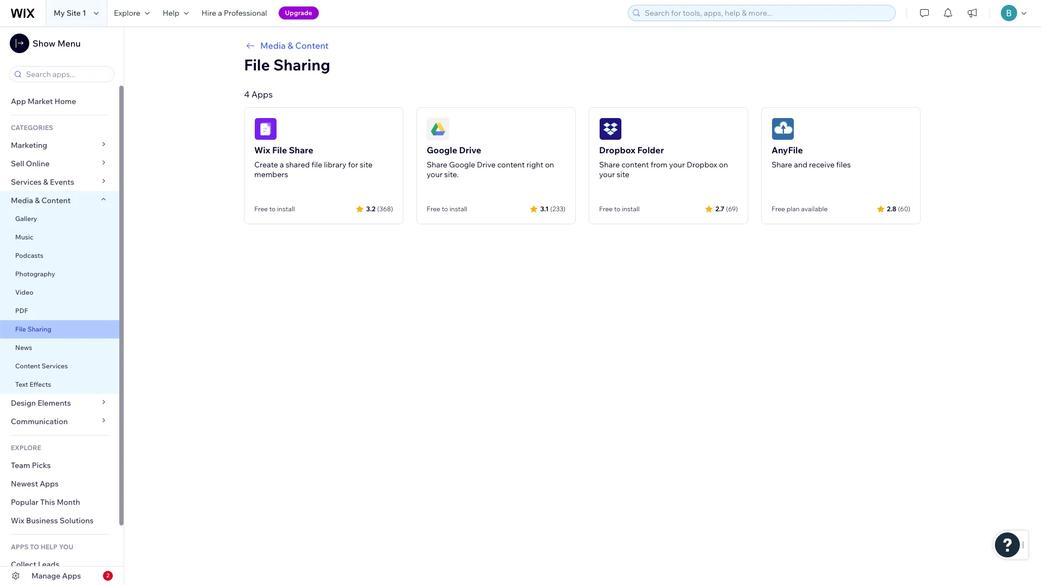 Task type: describe. For each thing, give the bounding box(es) containing it.
2
[[106, 573, 109, 580]]

show menu
[[33, 38, 81, 49]]

to for google
[[442, 205, 448, 213]]

& inside 'link'
[[43, 177, 48, 187]]

on for drive
[[545, 160, 554, 170]]

(368)
[[377, 205, 393, 213]]

marketing link
[[0, 136, 119, 155]]

apps for newest apps
[[40, 479, 59, 489]]

media inside sidebar element
[[11, 196, 33, 206]]

sidebar element
[[0, 26, 124, 586]]

services & events link
[[0, 173, 119, 191]]

1 vertical spatial google
[[449, 160, 475, 170]]

files
[[837, 160, 851, 170]]

categories
[[11, 124, 53, 132]]

sell online
[[11, 159, 50, 169]]

library
[[324, 160, 347, 170]]

members
[[254, 170, 288, 180]]

site for wix file share
[[360, 160, 373, 170]]

3.2 (368)
[[366, 205, 393, 213]]

1 vertical spatial drive
[[477, 160, 496, 170]]

free to install for google
[[427, 205, 467, 213]]

on for folder
[[719, 160, 728, 170]]

design elements link
[[0, 394, 119, 413]]

upgrade button
[[279, 7, 319, 20]]

1
[[82, 8, 86, 18]]

app
[[11, 97, 26, 106]]

design
[[11, 399, 36, 408]]

free for anyfile
[[772, 205, 785, 213]]

2.7
[[716, 205, 725, 213]]

site
[[67, 8, 81, 18]]

text effects link
[[0, 376, 119, 394]]

free for dropbox folder
[[599, 205, 613, 213]]

business
[[26, 516, 58, 526]]

available
[[801, 205, 828, 213]]

wix file share logo image
[[254, 118, 277, 140]]

newest apps
[[11, 479, 59, 489]]

show
[[33, 38, 56, 49]]

2 horizontal spatial your
[[669, 160, 685, 170]]

1 horizontal spatial file
[[244, 55, 270, 74]]

to for wix
[[269, 205, 276, 213]]

marketing
[[11, 140, 47, 150]]

0 vertical spatial drive
[[459, 145, 481, 156]]

elements
[[38, 399, 71, 408]]

app market home
[[11, 97, 76, 106]]

2.8 (60)
[[887, 205, 911, 213]]

content services
[[15, 362, 68, 370]]

anyfile
[[772, 145, 803, 156]]

services inside services & events 'link'
[[11, 177, 42, 187]]

google drive share google drive content right on your site.
[[427, 145, 554, 180]]

services & events
[[11, 177, 74, 187]]

help button
[[156, 0, 195, 26]]

apps
[[11, 543, 28, 552]]

sell online link
[[0, 155, 119, 173]]

3.2
[[366, 205, 376, 213]]

market
[[28, 97, 53, 106]]

help
[[163, 8, 179, 18]]

site.
[[444, 170, 459, 180]]

sell
[[11, 159, 24, 169]]

newest
[[11, 479, 38, 489]]

newest apps link
[[0, 475, 119, 494]]

dropbox folder share content from your dropbox on your site
[[599, 145, 728, 180]]

plan
[[787, 205, 800, 213]]

menu
[[57, 38, 81, 49]]

wix file share create a shared file library for site members
[[254, 145, 373, 180]]

this
[[40, 498, 55, 508]]

professional
[[224, 8, 267, 18]]

solutions
[[60, 516, 94, 526]]

0 vertical spatial media & content link
[[244, 39, 921, 52]]

a inside wix file share create a shared file library for site members
[[280, 160, 284, 170]]

my
[[54, 8, 65, 18]]

1 horizontal spatial dropbox
[[687, 160, 717, 170]]

podcasts
[[15, 252, 43, 260]]

picks
[[32, 461, 51, 471]]

communication
[[11, 417, 70, 427]]

communication link
[[0, 413, 119, 431]]

news
[[15, 344, 32, 352]]

wix for business
[[11, 516, 24, 526]]

home
[[55, 97, 76, 106]]

team picks
[[11, 461, 51, 471]]

Search for tools, apps, help & more... field
[[642, 5, 892, 21]]

popular this month
[[11, 498, 80, 508]]

(69)
[[726, 205, 738, 213]]

free to install for wix
[[254, 205, 295, 213]]

news link
[[0, 339, 119, 357]]

file sharing link
[[0, 321, 119, 339]]

create
[[254, 160, 278, 170]]

apps for manage apps
[[62, 572, 81, 581]]

free for wix file share
[[254, 205, 268, 213]]

hire
[[202, 8, 216, 18]]

hire a professional
[[202, 8, 267, 18]]

popular
[[11, 498, 38, 508]]

1 horizontal spatial file sharing
[[244, 55, 330, 74]]

anyfile logo image
[[772, 118, 795, 140]]

your for google drive
[[427, 170, 443, 180]]

show menu button
[[10, 34, 81, 53]]

2.8
[[887, 205, 897, 213]]

podcasts link
[[0, 247, 119, 265]]

share for wix file share
[[289, 145, 313, 156]]

1 horizontal spatial sharing
[[273, 55, 330, 74]]

apps to help you
[[11, 543, 73, 552]]

wix for file
[[254, 145, 270, 156]]

install for file
[[277, 205, 295, 213]]

photography link
[[0, 265, 119, 284]]

manage apps
[[31, 572, 81, 581]]



Task type: locate. For each thing, give the bounding box(es) containing it.
0 horizontal spatial install
[[277, 205, 295, 213]]

explore
[[114, 8, 140, 18]]

1 content from the left
[[498, 160, 525, 170]]

1 horizontal spatial wix
[[254, 145, 270, 156]]

share down dropbox folder logo
[[599, 160, 620, 170]]

services inside 'content services' link
[[42, 362, 68, 370]]

install for drive
[[450, 205, 467, 213]]

Search apps... field
[[23, 67, 111, 82]]

sharing
[[273, 55, 330, 74], [28, 325, 51, 334]]

1 vertical spatial media & content link
[[0, 191, 119, 210]]

design elements
[[11, 399, 71, 408]]

2 on from the left
[[719, 160, 728, 170]]

2 free from the left
[[427, 205, 440, 213]]

2 vertical spatial file
[[15, 325, 26, 334]]

0 horizontal spatial media & content link
[[0, 191, 119, 210]]

1 horizontal spatial content
[[622, 160, 649, 170]]

media down upgrade button
[[260, 40, 286, 51]]

file up create
[[272, 145, 287, 156]]

0 vertical spatial file
[[244, 55, 270, 74]]

dropbox down dropbox folder logo
[[599, 145, 636, 156]]

2 content from the left
[[622, 160, 649, 170]]

folder
[[638, 145, 664, 156]]

content left right
[[498, 160, 525, 170]]

my site 1
[[54, 8, 86, 18]]

site inside dropbox folder share content from your dropbox on your site
[[617, 170, 630, 180]]

0 vertical spatial content
[[295, 40, 329, 51]]

0 horizontal spatial wix
[[11, 516, 24, 526]]

on inside dropbox folder share content from your dropbox on your site
[[719, 160, 728, 170]]

1 horizontal spatial media & content
[[260, 40, 329, 51]]

0 horizontal spatial file sharing
[[15, 325, 51, 334]]

dropbox folder logo image
[[599, 118, 622, 140]]

0 horizontal spatial content
[[15, 362, 40, 370]]

file inside the "file sharing" link
[[15, 325, 26, 334]]

1 vertical spatial sharing
[[28, 325, 51, 334]]

& left events
[[43, 177, 48, 187]]

apps up this
[[40, 479, 59, 489]]

text
[[15, 381, 28, 389]]

to
[[269, 205, 276, 213], [442, 205, 448, 213], [614, 205, 621, 213]]

0 horizontal spatial apps
[[40, 479, 59, 489]]

0 horizontal spatial sharing
[[28, 325, 51, 334]]

free right the "(233)"
[[599, 205, 613, 213]]

services down sell online
[[11, 177, 42, 187]]

0 horizontal spatial dropbox
[[599, 145, 636, 156]]

2 horizontal spatial install
[[622, 205, 640, 213]]

1 vertical spatial file sharing
[[15, 325, 51, 334]]

media & content
[[260, 40, 329, 51], [11, 196, 71, 206]]

drive
[[459, 145, 481, 156], [477, 160, 496, 170]]

site left from
[[617, 170, 630, 180]]

from
[[651, 160, 668, 170]]

& down the services & events
[[35, 196, 40, 206]]

file sharing
[[244, 55, 330, 74], [15, 325, 51, 334]]

2 free to install from the left
[[427, 205, 467, 213]]

file sharing up 4 apps
[[244, 55, 330, 74]]

pdf
[[15, 307, 28, 315]]

free right (368)
[[427, 205, 440, 213]]

file sharing inside sidebar element
[[15, 325, 51, 334]]

gallery
[[15, 215, 37, 223]]

dropbox right from
[[687, 160, 717, 170]]

shared
[[286, 160, 310, 170]]

file
[[244, 55, 270, 74], [272, 145, 287, 156], [15, 325, 26, 334]]

0 vertical spatial &
[[288, 40, 293, 51]]

your right from
[[669, 160, 685, 170]]

text effects
[[15, 381, 51, 389]]

media
[[260, 40, 286, 51], [11, 196, 33, 206]]

(233)
[[550, 205, 566, 213]]

share inside wix file share create a shared file library for site members
[[289, 145, 313, 156]]

wix inside sidebar element
[[11, 516, 24, 526]]

site for dropbox folder
[[617, 170, 630, 180]]

2 horizontal spatial free to install
[[599, 205, 640, 213]]

share for google drive
[[427, 160, 448, 170]]

free to install for dropbox
[[599, 205, 640, 213]]

media & content down the services & events
[[11, 196, 71, 206]]

and
[[794, 160, 808, 170]]

2 horizontal spatial apps
[[252, 89, 273, 100]]

photography
[[15, 270, 55, 278]]

to for dropbox
[[614, 205, 621, 213]]

free left plan on the top
[[772, 205, 785, 213]]

leads
[[38, 560, 59, 570]]

wix inside wix file share create a shared file library for site members
[[254, 145, 270, 156]]

your for dropbox folder
[[599, 170, 615, 180]]

share for dropbox folder
[[599, 160, 620, 170]]

3 to from the left
[[614, 205, 621, 213]]

0 horizontal spatial media & content
[[11, 196, 71, 206]]

0 horizontal spatial site
[[360, 160, 373, 170]]

0 vertical spatial sharing
[[273, 55, 330, 74]]

a right hire
[[218, 8, 222, 18]]

1 free to install from the left
[[254, 205, 295, 213]]

a right create
[[280, 160, 284, 170]]

hire a professional link
[[195, 0, 274, 26]]

team picks link
[[0, 457, 119, 475]]

media & content down upgrade button
[[260, 40, 329, 51]]

2 vertical spatial content
[[15, 362, 40, 370]]

music
[[15, 233, 33, 241]]

wix up create
[[254, 145, 270, 156]]

1 vertical spatial media & content
[[11, 196, 71, 206]]

apps right manage
[[62, 572, 81, 581]]

1 vertical spatial file
[[272, 145, 287, 156]]

content down services & events 'link'
[[42, 196, 71, 206]]

0 vertical spatial wix
[[254, 145, 270, 156]]

month
[[57, 498, 80, 508]]

share inside dropbox folder share content from your dropbox on your site
[[599, 160, 620, 170]]

content services link
[[0, 357, 119, 376]]

video
[[15, 289, 33, 297]]

content down upgrade button
[[295, 40, 329, 51]]

1 horizontal spatial on
[[719, 160, 728, 170]]

right
[[527, 160, 543, 170]]

install for folder
[[622, 205, 640, 213]]

0 horizontal spatial a
[[218, 8, 222, 18]]

1 vertical spatial &
[[43, 177, 48, 187]]

share down google drive logo
[[427, 160, 448, 170]]

content down folder
[[622, 160, 649, 170]]

2 horizontal spatial to
[[614, 205, 621, 213]]

3 free to install from the left
[[599, 205, 640, 213]]

apps inside newest apps link
[[40, 479, 59, 489]]

online
[[26, 159, 50, 169]]

sharing up "news"
[[28, 325, 51, 334]]

1 free from the left
[[254, 205, 268, 213]]

0 horizontal spatial &
[[35, 196, 40, 206]]

collect
[[11, 560, 36, 570]]

2 horizontal spatial &
[[288, 40, 293, 51]]

team
[[11, 461, 30, 471]]

0 vertical spatial apps
[[252, 89, 273, 100]]

a
[[218, 8, 222, 18], [280, 160, 284, 170]]

app market home link
[[0, 92, 119, 111]]

2 horizontal spatial content
[[295, 40, 329, 51]]

1 vertical spatial apps
[[40, 479, 59, 489]]

3.1
[[540, 205, 549, 213]]

1 vertical spatial media
[[11, 196, 33, 206]]

content inside dropbox folder share content from your dropbox on your site
[[622, 160, 649, 170]]

receive
[[809, 160, 835, 170]]

file sharing up "news"
[[15, 325, 51, 334]]

your down dropbox folder logo
[[599, 170, 615, 180]]

effects
[[29, 381, 51, 389]]

0 vertical spatial dropbox
[[599, 145, 636, 156]]

file
[[312, 160, 322, 170]]

on
[[545, 160, 554, 170], [719, 160, 728, 170]]

1 horizontal spatial to
[[442, 205, 448, 213]]

1 vertical spatial wix
[[11, 516, 24, 526]]

your left site.
[[427, 170, 443, 180]]

1 horizontal spatial free to install
[[427, 205, 467, 213]]

0 horizontal spatial media
[[11, 196, 33, 206]]

0 horizontal spatial on
[[545, 160, 554, 170]]

upgrade
[[285, 9, 312, 17]]

0 vertical spatial media
[[260, 40, 286, 51]]

2 horizontal spatial file
[[272, 145, 287, 156]]

wix business solutions
[[11, 516, 94, 526]]

2 vertical spatial apps
[[62, 572, 81, 581]]

3 install from the left
[[622, 205, 640, 213]]

site right "for"
[[360, 160, 373, 170]]

sharing down upgrade button
[[273, 55, 330, 74]]

&
[[288, 40, 293, 51], [43, 177, 48, 187], [35, 196, 40, 206]]

0 horizontal spatial to
[[269, 205, 276, 213]]

sharing inside sidebar element
[[28, 325, 51, 334]]

0 vertical spatial a
[[218, 8, 222, 18]]

1 horizontal spatial media
[[260, 40, 286, 51]]

events
[[50, 177, 74, 187]]

services down news link
[[42, 362, 68, 370]]

1 vertical spatial a
[[280, 160, 284, 170]]

2.7 (69)
[[716, 205, 738, 213]]

1 vertical spatial dropbox
[[687, 160, 717, 170]]

on up 2.7 (69)
[[719, 160, 728, 170]]

wix down popular
[[11, 516, 24, 526]]

content
[[295, 40, 329, 51], [42, 196, 71, 206], [15, 362, 40, 370]]

on inside google drive share google drive content right on your site.
[[545, 160, 554, 170]]

1 horizontal spatial &
[[43, 177, 48, 187]]

your inside google drive share google drive content right on your site.
[[427, 170, 443, 180]]

0 vertical spatial google
[[427, 145, 457, 156]]

your
[[669, 160, 685, 170], [427, 170, 443, 180], [599, 170, 615, 180]]

share inside google drive share google drive content right on your site.
[[427, 160, 448, 170]]

site inside wix file share create a shared file library for site members
[[360, 160, 373, 170]]

1 horizontal spatial site
[[617, 170, 630, 180]]

you
[[59, 543, 73, 552]]

share inside anyfile share and receive files
[[772, 160, 792, 170]]

content inside google drive share google drive content right on your site.
[[498, 160, 525, 170]]

0 horizontal spatial free to install
[[254, 205, 295, 213]]

1 horizontal spatial install
[[450, 205, 467, 213]]

gallery link
[[0, 210, 119, 228]]

share up shared
[[289, 145, 313, 156]]

content down "news"
[[15, 362, 40, 370]]

file down the "pdf"
[[15, 325, 26, 334]]

1 horizontal spatial your
[[599, 170, 615, 180]]

free plan available
[[772, 205, 828, 213]]

on right right
[[545, 160, 554, 170]]

for
[[348, 160, 358, 170]]

2 vertical spatial &
[[35, 196, 40, 206]]

1 horizontal spatial content
[[42, 196, 71, 206]]

free to install
[[254, 205, 295, 213], [427, 205, 467, 213], [599, 205, 640, 213]]

music link
[[0, 228, 119, 247]]

media & content inside sidebar element
[[11, 196, 71, 206]]

share
[[289, 145, 313, 156], [427, 160, 448, 170], [599, 160, 620, 170], [772, 160, 792, 170]]

share down the anyfile
[[772, 160, 792, 170]]

1 to from the left
[[269, 205, 276, 213]]

1 vertical spatial services
[[42, 362, 68, 370]]

0 horizontal spatial file
[[15, 325, 26, 334]]

collect leads link
[[0, 556, 119, 574]]

0 horizontal spatial content
[[498, 160, 525, 170]]

1 horizontal spatial a
[[280, 160, 284, 170]]

4 free from the left
[[772, 205, 785, 213]]

file up 4 apps
[[244, 55, 270, 74]]

video link
[[0, 284, 119, 302]]

1 horizontal spatial media & content link
[[244, 39, 921, 52]]

1 horizontal spatial apps
[[62, 572, 81, 581]]

media up "gallery"
[[11, 196, 33, 206]]

free down the members at the top left of the page
[[254, 205, 268, 213]]

apps right 4
[[252, 89, 273, 100]]

to
[[30, 543, 39, 552]]

explore
[[11, 444, 41, 452]]

0 vertical spatial media & content
[[260, 40, 329, 51]]

1 on from the left
[[545, 160, 554, 170]]

& down upgrade button
[[288, 40, 293, 51]]

1 install from the left
[[277, 205, 295, 213]]

2 to from the left
[[442, 205, 448, 213]]

2 install from the left
[[450, 205, 467, 213]]

collect leads
[[11, 560, 59, 570]]

apps
[[252, 89, 273, 100], [40, 479, 59, 489], [62, 572, 81, 581]]

4
[[244, 89, 250, 100]]

1 vertical spatial content
[[42, 196, 71, 206]]

install
[[277, 205, 295, 213], [450, 205, 467, 213], [622, 205, 640, 213]]

dropbox
[[599, 145, 636, 156], [687, 160, 717, 170]]

wix business solutions link
[[0, 512, 119, 530]]

0 horizontal spatial your
[[427, 170, 443, 180]]

help
[[41, 543, 58, 552]]

apps for 4 apps
[[252, 89, 273, 100]]

file inside wix file share create a shared file library for site members
[[272, 145, 287, 156]]

manage
[[31, 572, 60, 581]]

free for google drive
[[427, 205, 440, 213]]

pdf link
[[0, 302, 119, 321]]

(60)
[[898, 205, 911, 213]]

0 vertical spatial services
[[11, 177, 42, 187]]

0 vertical spatial file sharing
[[244, 55, 330, 74]]

3 free from the left
[[599, 205, 613, 213]]

google drive logo image
[[427, 118, 450, 140]]



Task type: vqa. For each thing, say whether or not it's contained in the screenshot.
newest
yes



